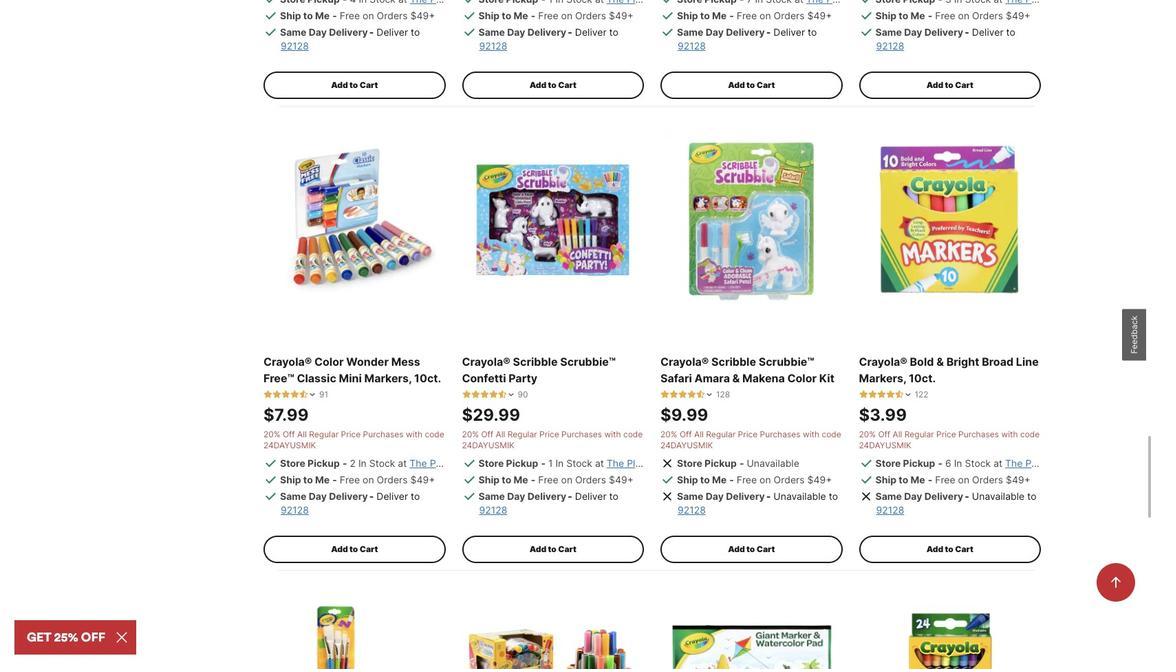 Task type: vqa. For each thing, say whether or not it's contained in the screenshot.
Valentine's Day Home & Decor link
no



Task type: locate. For each thing, give the bounding box(es) containing it.
add
[[331, 79, 348, 89], [530, 79, 546, 89], [728, 79, 745, 89], [926, 79, 943, 89], [331, 543, 348, 553], [530, 543, 546, 553], [728, 543, 745, 553], [926, 543, 943, 553]]

at
[[398, 456, 407, 468], [457, 456, 466, 468], [595, 456, 604, 468], [654, 456, 663, 468], [994, 456, 1002, 468], [1053, 456, 1062, 468]]

deliver
[[377, 25, 408, 37], [575, 25, 607, 37], [774, 25, 805, 37], [972, 25, 1004, 37], [377, 489, 408, 501], [575, 489, 607, 501]]

makena
[[742, 370, 785, 384]]

24dayusmik inside $3.99 20% off all regular price purchases with code 24dayusmik
[[859, 439, 912, 449]]

all
[[297, 428, 307, 438], [496, 428, 505, 438], [694, 428, 704, 438], [893, 428, 902, 438]]

1 valley from the left
[[507, 456, 534, 468]]

code up store pickup - 1 in stock at the plaza at imperial valley
[[623, 428, 643, 438]]

3 code from the left
[[822, 428, 841, 438]]

scribble inside crayola® scribble scrubbie™ confetti party
[[513, 353, 558, 367]]

1 code from the left
[[425, 428, 444, 438]]

20% inside $9.99 20% off all regular price purchases with code 24dayusmik
[[660, 428, 677, 438]]

3 price from the left
[[738, 428, 758, 438]]

2 regular from the left
[[508, 428, 537, 438]]

safari
[[660, 370, 692, 384]]

store down $3.99
[[875, 456, 901, 468]]

cart
[[360, 79, 378, 89], [558, 79, 576, 89], [757, 79, 775, 89], [955, 79, 973, 89], [360, 543, 378, 553], [558, 543, 576, 553], [757, 543, 775, 553], [955, 543, 973, 553]]

7 tabler image from the left
[[678, 389, 687, 398]]

classic
[[297, 370, 336, 384]]

all down $9.99
[[694, 428, 704, 438]]

2 with from the left
[[604, 428, 621, 438]]

2 in from the left
[[555, 456, 564, 468]]

the right 1
[[607, 456, 624, 468]]

all inside $7.99 20% off all regular price purchases with code 24dayusmik
[[297, 428, 307, 438]]

pickup left "2"
[[308, 456, 340, 468]]

broad
[[982, 353, 1013, 367]]

0 vertical spatial &
[[936, 353, 944, 367]]

20% inside $7.99 20% off all regular price purchases with code 24dayusmik
[[264, 428, 280, 438]]

4 code from the left
[[1020, 428, 1040, 438]]

2 pickup from the left
[[506, 456, 538, 468]]

2 horizontal spatial valley
[[1103, 456, 1130, 468]]

10 tabler image from the left
[[886, 389, 895, 398]]

code inside $7.99 20% off all regular price purchases with code 24dayusmik
[[425, 428, 444, 438]]

crayola®
[[264, 353, 312, 367], [462, 353, 510, 367], [660, 353, 709, 367], [859, 353, 907, 367]]

20% down $29.99
[[462, 428, 479, 438]]

all inside $3.99 20% off all regular price purchases with code 24dayusmik
[[893, 428, 902, 438]]

10ct. down mess
[[414, 370, 441, 384]]

with up store pickup - 1 in stock at the plaza at imperial valley
[[604, 428, 621, 438]]

store for $3.99
[[875, 456, 901, 468]]

code up store pickup - 6 in stock at the plaza at imperial valley
[[1020, 428, 1040, 438]]

all for $7.99
[[297, 428, 307, 438]]

orders
[[377, 8, 408, 20], [575, 8, 606, 20], [774, 8, 805, 20], [972, 8, 1003, 20], [377, 472, 408, 484], [575, 472, 606, 484], [774, 472, 805, 484], [972, 472, 1003, 484]]

2 at from the left
[[457, 456, 466, 468]]

plaza
[[430, 456, 454, 468], [627, 456, 651, 468], [1025, 456, 1050, 468]]

scrubbie™ inside crayola® scribble scrubbie™ confetti party
[[560, 353, 616, 367]]

off down $7.99
[[283, 428, 295, 438]]

scrubbie™ for $9.99
[[759, 353, 814, 367]]

purchases inside $3.99 20% off all regular price purchases with code 24dayusmik
[[958, 428, 999, 438]]

off inside $7.99 20% off all regular price purchases with code 24dayusmik
[[283, 428, 295, 438]]

day
[[309, 25, 327, 37], [507, 25, 525, 37], [706, 25, 724, 37], [904, 25, 922, 37], [309, 489, 327, 501], [507, 489, 525, 501], [706, 489, 724, 501], [904, 489, 922, 501]]

regular down the 122
[[905, 428, 934, 438]]

0 horizontal spatial color
[[314, 353, 344, 367]]

3 24dayusmik from the left
[[660, 439, 713, 449]]

same day delivery - unavailable to 92128
[[677, 489, 838, 514], [875, 489, 1036, 514]]

in right 1
[[555, 456, 564, 468]]

price up store pickup - unavailable
[[738, 428, 758, 438]]

all inside $9.99 20% off all regular price purchases with code 24dayusmik
[[694, 428, 704, 438]]

2 horizontal spatial stock
[[965, 456, 991, 468]]

5 at from the left
[[994, 456, 1002, 468]]

2 horizontal spatial in
[[954, 456, 962, 468]]

all down $7.99
[[297, 428, 307, 438]]

plaza for $7.99
[[430, 456, 454, 468]]

pickup
[[308, 456, 340, 468], [506, 456, 538, 468], [705, 456, 737, 468], [903, 456, 935, 468]]

20% for $7.99
[[264, 428, 280, 438]]

4 crayola® from the left
[[859, 353, 907, 367]]

all inside $29.99 20% off all regular price purchases with code 24dayusmik
[[496, 428, 505, 438]]

0 horizontal spatial scrubbie™
[[560, 353, 616, 367]]

2 plaza from the left
[[627, 456, 651, 468]]

with up store pickup - 6 in stock at the plaza at imperial valley
[[1001, 428, 1018, 438]]

with down kit
[[803, 428, 819, 438]]

off
[[283, 428, 295, 438], [481, 428, 493, 438], [680, 428, 692, 438], [878, 428, 890, 438]]

122 button
[[859, 388, 929, 399]]

1 scrubbie™ from the left
[[560, 353, 616, 367]]

with
[[406, 428, 422, 438], [604, 428, 621, 438], [803, 428, 819, 438], [1001, 428, 1018, 438]]

purchases inside $7.99 20% off all regular price purchases with code 24dayusmik
[[363, 428, 404, 438]]

3 store from the left
[[677, 456, 702, 468]]

with inside $7.99 20% off all regular price purchases with code 24dayusmik
[[406, 428, 422, 438]]

1 all from the left
[[297, 428, 307, 438]]

1 horizontal spatial &
[[936, 353, 944, 367]]

6
[[945, 456, 951, 468]]

regular
[[309, 428, 339, 438], [508, 428, 537, 438], [706, 428, 736, 438], [905, 428, 934, 438]]

4 purchases from the left
[[958, 428, 999, 438]]

1 pickup from the left
[[308, 456, 340, 468]]

crayola&#xae; color wonder mess free&#x2122; classic mini markers, 10ct. image
[[264, 127, 445, 309]]

1 horizontal spatial scrubbie™
[[759, 353, 814, 367]]

same
[[280, 25, 306, 37], [479, 25, 505, 37], [677, 25, 703, 37], [875, 25, 902, 37], [280, 489, 306, 501], [479, 489, 505, 501], [677, 489, 703, 501], [875, 489, 902, 501]]

1
[[548, 456, 553, 468]]

with inside $29.99 20% off all regular price purchases with code 24dayusmik
[[604, 428, 621, 438]]

20% for $9.99
[[660, 428, 677, 438]]

markers, down mess
[[364, 370, 412, 384]]

3 20% from the left
[[660, 428, 677, 438]]

2 horizontal spatial plaza
[[1025, 456, 1050, 468]]

crayola® inside the crayola® scribble scrubbie™ safari  amara & makena color kit
[[660, 353, 709, 367]]

off for $3.99
[[878, 428, 890, 438]]

2 tabler image from the left
[[290, 389, 299, 398]]

2 20% from the left
[[462, 428, 479, 438]]

& right amara
[[732, 370, 740, 384]]

with inside $9.99 20% off all regular price purchases with code 24dayusmik
[[803, 428, 819, 438]]

6 at from the left
[[1053, 456, 1062, 468]]

1 24dayusmik from the left
[[264, 439, 316, 449]]

24dayusmik
[[264, 439, 316, 449], [462, 439, 515, 449], [660, 439, 713, 449], [859, 439, 912, 449]]

code down kit
[[822, 428, 841, 438]]

20% inside $29.99 20% off all regular price purchases with code 24dayusmik
[[462, 428, 479, 438]]

2 price from the left
[[539, 428, 559, 438]]

1 markers, from the left
[[364, 370, 412, 384]]

7 tabler image from the left
[[696, 389, 705, 398]]

crayola® inside crayola® bold & bright broad line markers, 10ct.
[[859, 353, 907, 367]]

1 store from the left
[[280, 456, 305, 468]]

store pickup - 2 in stock at the plaza at imperial valley
[[280, 456, 534, 468]]

regular inside $9.99 20% off all regular price purchases with code 24dayusmik
[[706, 428, 736, 438]]

9 tabler image from the left
[[877, 389, 886, 398]]

regular down $29.99
[[508, 428, 537, 438]]

crayola® up confetti
[[462, 353, 510, 367]]

2 10ct. from the left
[[909, 370, 936, 384]]

the right "2"
[[410, 456, 427, 468]]

purchases up store pickup - unavailable
[[760, 428, 800, 438]]

24dayusmik inside $9.99 20% off all regular price purchases with code 24dayusmik
[[660, 439, 713, 449]]

same day delivery - deliver to 92128
[[280, 25, 420, 50], [479, 25, 618, 50], [677, 25, 817, 50], [875, 25, 1015, 50], [280, 489, 420, 514], [479, 489, 618, 514]]

price inside $29.99 20% off all regular price purchases with code 24dayusmik
[[539, 428, 559, 438]]

1 horizontal spatial color
[[787, 370, 817, 384]]

1 horizontal spatial the
[[607, 456, 624, 468]]

code inside $3.99 20% off all regular price purchases with code 24dayusmik
[[1020, 428, 1040, 438]]

4 20% from the left
[[859, 428, 876, 438]]

0 horizontal spatial the
[[410, 456, 427, 468]]

2 scrubbie™ from the left
[[759, 353, 814, 367]]

24dayusmik for $3.99
[[859, 439, 912, 449]]

24dayusmik down $3.99
[[859, 439, 912, 449]]

to
[[303, 8, 313, 20], [502, 8, 511, 20], [700, 8, 710, 20], [899, 8, 908, 20], [411, 25, 420, 37], [609, 25, 618, 37], [808, 25, 817, 37], [1006, 25, 1015, 37], [350, 79, 358, 89], [548, 79, 556, 89], [746, 79, 755, 89], [945, 79, 953, 89], [303, 472, 313, 484], [502, 472, 511, 484], [700, 472, 710, 484], [899, 472, 908, 484], [411, 489, 420, 501], [609, 489, 618, 501], [829, 489, 838, 501], [1027, 489, 1036, 501], [350, 543, 358, 553], [548, 543, 556, 553], [746, 543, 755, 553], [945, 543, 953, 553]]

crayola® scribble scrubbie™ confetti party
[[462, 353, 616, 384]]

0 horizontal spatial 10ct.
[[414, 370, 441, 384]]

in
[[358, 456, 367, 468], [555, 456, 564, 468], [954, 456, 962, 468]]

with up store pickup - 2 in stock at the plaza at imperial valley
[[406, 428, 422, 438]]

1 scribble from the left
[[513, 353, 558, 367]]

off for $29.99
[[481, 428, 493, 438]]

4 price from the left
[[936, 428, 956, 438]]

free™
[[264, 370, 294, 384]]

4 off from the left
[[878, 428, 890, 438]]

$9.99
[[660, 404, 708, 424]]

with inside $3.99 20% off all regular price purchases with code 24dayusmik
[[1001, 428, 1018, 438]]

2 crayola® from the left
[[462, 353, 510, 367]]

2 off from the left
[[481, 428, 493, 438]]

1 in from the left
[[358, 456, 367, 468]]

-
[[332, 8, 337, 20], [531, 8, 535, 20], [729, 8, 734, 20], [928, 8, 932, 20], [369, 25, 374, 37], [568, 25, 572, 37], [766, 25, 771, 37], [965, 25, 969, 37], [343, 456, 347, 468], [541, 456, 546, 468], [740, 456, 744, 468], [938, 456, 943, 468], [332, 472, 337, 484], [531, 472, 535, 484], [729, 472, 734, 484], [928, 472, 932, 484], [369, 489, 374, 501], [568, 489, 572, 501], [766, 489, 771, 501], [965, 489, 969, 501]]

8 tabler image from the left
[[687, 389, 696, 398]]

the for $29.99
[[607, 456, 624, 468]]

markers, inside crayola® bold & bright broad line markers, 10ct.
[[859, 370, 906, 384]]

1 vertical spatial &
[[732, 370, 740, 384]]

0 horizontal spatial valley
[[507, 456, 534, 468]]

off inside $3.99 20% off all regular price purchases with code 24dayusmik
[[878, 428, 890, 438]]

crayola® up safari
[[660, 353, 709, 367]]

regular inside $29.99 20% off all regular price purchases with code 24dayusmik
[[508, 428, 537, 438]]

regular for $7.99
[[309, 428, 339, 438]]

0 vertical spatial color
[[314, 353, 344, 367]]

0 horizontal spatial in
[[358, 456, 367, 468]]

128 button
[[660, 388, 730, 399]]

off down $29.99
[[481, 428, 493, 438]]

1 plaza from the left
[[430, 456, 454, 468]]

pickup down $9.99 20% off all regular price purchases with code 24dayusmik
[[705, 456, 737, 468]]

purchases
[[363, 428, 404, 438], [561, 428, 602, 438], [760, 428, 800, 438], [958, 428, 999, 438]]

128
[[716, 388, 730, 398]]

price up 6
[[936, 428, 956, 438]]

color
[[314, 353, 344, 367], [787, 370, 817, 384]]

90
[[518, 388, 528, 398]]

crayola® inside crayola® scribble scrubbie™ confetti party
[[462, 353, 510, 367]]

same day delivery - unavailable to 92128 down 6
[[875, 489, 1036, 514]]

0 horizontal spatial plaza
[[430, 456, 454, 468]]

code
[[425, 428, 444, 438], [623, 428, 643, 438], [822, 428, 841, 438], [1020, 428, 1040, 438]]

price inside $3.99 20% off all regular price purchases with code 24dayusmik
[[936, 428, 956, 438]]

purchases for $7.99
[[363, 428, 404, 438]]

scribble inside the crayola® scribble scrubbie™ safari  amara & makena color kit
[[711, 353, 756, 367]]

stock for $7.99
[[369, 456, 395, 468]]

with for $29.99
[[604, 428, 621, 438]]

me
[[315, 8, 330, 20], [514, 8, 528, 20], [712, 8, 727, 20], [911, 8, 925, 20], [315, 472, 330, 484], [514, 472, 528, 484], [712, 472, 727, 484], [911, 472, 925, 484]]

all down $29.99
[[496, 428, 505, 438]]

4 all from the left
[[893, 428, 902, 438]]

with for $3.99
[[1001, 428, 1018, 438]]

kit
[[819, 370, 834, 384]]

off inside $9.99 20% off all regular price purchases with code 24dayusmik
[[680, 428, 692, 438]]

tabler image
[[281, 389, 290, 398], [290, 389, 299, 398], [462, 389, 471, 398], [489, 389, 498, 398], [660, 389, 669, 398], [669, 389, 678, 398], [696, 389, 705, 398], [868, 389, 877, 398], [877, 389, 886, 398], [886, 389, 895, 398]]

crayola® up 122 dropdown button
[[859, 353, 907, 367]]

3 crayola® from the left
[[660, 353, 709, 367]]

1 with from the left
[[406, 428, 422, 438]]

purchases inside $29.99 20% off all regular price purchases with code 24dayusmik
[[561, 428, 602, 438]]

0 horizontal spatial scribble
[[513, 353, 558, 367]]

4 regular from the left
[[905, 428, 934, 438]]

all down $3.99
[[893, 428, 902, 438]]

4 with from the left
[[1001, 428, 1018, 438]]

imperial
[[469, 456, 505, 468], [666, 456, 702, 468], [1064, 456, 1100, 468]]

2 markers, from the left
[[859, 370, 906, 384]]

valley
[[507, 456, 534, 468], [704, 456, 731, 468], [1103, 456, 1130, 468]]

4 at from the left
[[654, 456, 663, 468]]

pickup left 1
[[506, 456, 538, 468]]

0 horizontal spatial imperial
[[469, 456, 505, 468]]

24dayusmik inside $29.99 20% off all regular price purchases with code 24dayusmik
[[462, 439, 515, 449]]

store pickup - 1 in stock at the plaza at imperial valley
[[479, 456, 731, 468]]

1 the from the left
[[410, 456, 427, 468]]

1 horizontal spatial imperial
[[666, 456, 702, 468]]

3 plaza from the left
[[1025, 456, 1050, 468]]

scrubbie™
[[560, 353, 616, 367], [759, 353, 814, 367]]

20% down $9.99
[[660, 428, 677, 438]]

in right 6
[[954, 456, 962, 468]]

1 horizontal spatial 10ct.
[[909, 370, 936, 384]]

20% down $3.99
[[859, 428, 876, 438]]

10ct. up the 122
[[909, 370, 936, 384]]

pickup for $29.99
[[506, 456, 538, 468]]

$7.99
[[264, 404, 309, 424]]

24dayusmik down $29.99
[[462, 439, 515, 449]]

crayola® bold & bright broad line markers, 10ct.
[[859, 353, 1039, 384]]

delivery
[[329, 25, 368, 37], [527, 25, 566, 37], [726, 25, 765, 37], [924, 25, 963, 37], [329, 489, 368, 501], [527, 489, 566, 501], [726, 489, 765, 501], [924, 489, 963, 501]]

color left kit
[[787, 370, 817, 384]]

1 horizontal spatial valley
[[704, 456, 731, 468]]

3 imperial from the left
[[1064, 456, 1100, 468]]

1 at from the left
[[398, 456, 407, 468]]

valley for $7.99
[[507, 456, 534, 468]]

2 scribble from the left
[[711, 353, 756, 367]]

code inside $29.99 20% off all regular price purchases with code 24dayusmik
[[623, 428, 643, 438]]

crayola® color wonder mess free™ classic mini markers, 10ct. link
[[264, 352, 445, 385]]

store for $7.99
[[280, 456, 305, 468]]

24dayusmik down $7.99
[[264, 439, 316, 449]]

regular for $29.99
[[508, 428, 537, 438]]

purchases up store pickup - 2 in stock at the plaza at imperial valley
[[363, 428, 404, 438]]

crayola® up free™
[[264, 353, 312, 367]]

same day delivery - unavailable to 92128 down store pickup - unavailable
[[677, 489, 838, 514]]

regular inside $3.99 20% off all regular price purchases with code 24dayusmik
[[905, 428, 934, 438]]

scribble up party
[[513, 353, 558, 367]]

code up store pickup - 2 in stock at the plaza at imperial valley
[[425, 428, 444, 438]]

pickup for $7.99
[[308, 456, 340, 468]]

1 horizontal spatial plaza
[[627, 456, 651, 468]]

crayola® bold & bright broad line markers, 10ct. link
[[859, 352, 1041, 385]]

off inside $29.99 20% off all regular price purchases with code 24dayusmik
[[481, 428, 493, 438]]

plaza for $29.99
[[627, 456, 651, 468]]

4 pickup from the left
[[903, 456, 935, 468]]

off for $9.99
[[680, 428, 692, 438]]

1 horizontal spatial scribble
[[711, 353, 756, 367]]

2 the from the left
[[607, 456, 624, 468]]

1 price from the left
[[341, 428, 361, 438]]

3 off from the left
[[680, 428, 692, 438]]

3 in from the left
[[954, 456, 962, 468]]

valley for $29.99
[[704, 456, 731, 468]]

1 tabler image from the left
[[281, 389, 290, 398]]

1 10ct. from the left
[[414, 370, 441, 384]]

ship to me - free on orders $49+
[[280, 8, 435, 20], [479, 8, 634, 20], [677, 8, 832, 20], [875, 8, 1031, 20], [280, 472, 435, 484], [479, 472, 634, 484], [677, 472, 832, 484], [875, 472, 1031, 484]]

24dayusmik down $9.99
[[660, 439, 713, 449]]

& right bold
[[936, 353, 944, 367]]

5 tabler image from the left
[[660, 389, 669, 398]]

2 24dayusmik from the left
[[462, 439, 515, 449]]

$49+
[[410, 8, 435, 20], [609, 8, 634, 20], [807, 8, 832, 20], [1006, 8, 1031, 20], [410, 472, 435, 484], [609, 472, 634, 484], [807, 472, 832, 484], [1006, 472, 1031, 484]]

purchases inside $9.99 20% off all regular price purchases with code 24dayusmik
[[760, 428, 800, 438]]

add to cart
[[331, 79, 378, 89], [530, 79, 576, 89], [728, 79, 775, 89], [926, 79, 973, 89], [331, 543, 378, 553], [530, 543, 576, 553], [728, 543, 775, 553], [926, 543, 973, 553]]

4 tabler image from the left
[[471, 389, 480, 398]]

1 purchases from the left
[[363, 428, 404, 438]]

store down $7.99
[[280, 456, 305, 468]]

tabler image
[[264, 389, 272, 398], [272, 389, 281, 398], [299, 389, 308, 398], [471, 389, 480, 398], [480, 389, 489, 398], [498, 389, 507, 398], [678, 389, 687, 398], [687, 389, 696, 398], [859, 389, 868, 398], [895, 389, 904, 398]]

2 imperial from the left
[[666, 456, 702, 468]]

crayola® inside crayola® color wonder mess free™ classic mini markers, 10ct.
[[264, 353, 312, 367]]

2 valley from the left
[[704, 456, 731, 468]]

with for $7.99
[[406, 428, 422, 438]]

1 horizontal spatial same day delivery - unavailable to 92128
[[875, 489, 1036, 514]]

20%
[[264, 428, 280, 438], [462, 428, 479, 438], [660, 428, 677, 438], [859, 428, 876, 438]]

stock right "2"
[[369, 456, 395, 468]]

line
[[1016, 353, 1039, 367]]

price up "2"
[[341, 428, 361, 438]]

1 same day delivery - unavailable to 92128 from the left
[[677, 489, 838, 514]]

store
[[280, 456, 305, 468], [479, 456, 504, 468], [677, 456, 702, 468], [875, 456, 901, 468]]

free
[[340, 8, 360, 20], [538, 8, 558, 20], [737, 8, 757, 20], [935, 8, 955, 20], [340, 472, 360, 484], [538, 472, 558, 484], [737, 472, 757, 484], [935, 472, 955, 484]]

code inside $9.99 20% off all regular price purchases with code 24dayusmik
[[822, 428, 841, 438]]

24dayusmik for $29.99
[[462, 439, 515, 449]]

imperial for $29.99
[[666, 456, 702, 468]]

scribble for $9.99
[[711, 353, 756, 367]]

20% down $7.99
[[264, 428, 280, 438]]

4 24dayusmik from the left
[[859, 439, 912, 449]]

store down $9.99
[[677, 456, 702, 468]]

scrubbie™ inside the crayola® scribble scrubbie™ safari  amara & makena color kit
[[759, 353, 814, 367]]

20% inside $3.99 20% off all regular price purchases with code 24dayusmik
[[859, 428, 876, 438]]

crayola&#xae; bold &#x26; bright broad line markers, 10ct. image
[[859, 127, 1041, 309]]

2 code from the left
[[623, 428, 643, 438]]

add to cart button
[[264, 70, 445, 98], [462, 70, 644, 98], [660, 70, 842, 98], [859, 70, 1041, 98], [264, 534, 445, 562], [462, 534, 644, 562], [660, 534, 842, 562], [859, 534, 1041, 562]]

stock right 1
[[566, 456, 592, 468]]

3 all from the left
[[694, 428, 704, 438]]

24dayusmik for $7.99
[[264, 439, 316, 449]]

off down $9.99
[[680, 428, 692, 438]]

store down $29.99
[[479, 456, 504, 468]]

1 crayola® from the left
[[264, 353, 312, 367]]

regular up store pickup - unavailable
[[706, 428, 736, 438]]

3 regular from the left
[[706, 428, 736, 438]]

the right 6
[[1005, 456, 1023, 468]]

0 horizontal spatial same day delivery - unavailable to 92128
[[677, 489, 838, 514]]

purchases up store pickup - 6 in stock at the plaza at imperial valley
[[958, 428, 999, 438]]

2 horizontal spatial imperial
[[1064, 456, 1100, 468]]

crayola® scribble scrubbie™ safari  amara & makena color kit
[[660, 353, 834, 384]]

markers,
[[364, 370, 412, 384], [859, 370, 906, 384]]

1 horizontal spatial in
[[555, 456, 564, 468]]

2 horizontal spatial the
[[1005, 456, 1023, 468]]

128 dialog
[[660, 388, 730, 399]]

scribble up amara
[[711, 353, 756, 367]]

3 tabler image from the left
[[299, 389, 308, 398]]

1 20% from the left
[[264, 428, 280, 438]]

1 imperial from the left
[[469, 456, 505, 468]]

3 stock from the left
[[965, 456, 991, 468]]

ship
[[280, 8, 301, 20], [479, 8, 500, 20], [677, 8, 698, 20], [875, 8, 897, 20], [280, 472, 301, 484], [479, 472, 500, 484], [677, 472, 698, 484], [875, 472, 897, 484]]

stock
[[369, 456, 395, 468], [566, 456, 592, 468], [965, 456, 991, 468]]

24dayusmik inside $7.99 20% off all regular price purchases with code 24dayusmik
[[264, 439, 316, 449]]

0 horizontal spatial stock
[[369, 456, 395, 468]]

on
[[363, 8, 374, 20], [561, 8, 573, 20], [760, 8, 771, 20], [958, 8, 969, 20], [363, 472, 374, 484], [561, 472, 573, 484], [760, 472, 771, 484], [958, 472, 969, 484]]

1 vertical spatial color
[[787, 370, 817, 384]]

3 valley from the left
[[1103, 456, 1130, 468]]

1 horizontal spatial markers,
[[859, 370, 906, 384]]

unavailable
[[747, 456, 799, 468], [774, 489, 826, 501], [972, 489, 1025, 501]]

1 off from the left
[[283, 428, 295, 438]]

pickup for $3.99
[[903, 456, 935, 468]]

price inside $7.99 20% off all regular price purchases with code 24dayusmik
[[341, 428, 361, 438]]

3 with from the left
[[803, 428, 819, 438]]

3 the from the left
[[1005, 456, 1023, 468]]

purchases up store pickup - 1 in stock at the plaza at imperial valley
[[561, 428, 602, 438]]

2 same day delivery - unavailable to 92128 from the left
[[875, 489, 1036, 514]]

pickup left 6
[[903, 456, 935, 468]]

regular inside $7.99 20% off all regular price purchases with code 24dayusmik
[[309, 428, 339, 438]]

3 at from the left
[[595, 456, 604, 468]]

plaza for $3.99
[[1025, 456, 1050, 468]]

2 store from the left
[[479, 456, 504, 468]]

scribble
[[513, 353, 558, 367], [711, 353, 756, 367]]

0 horizontal spatial &
[[732, 370, 740, 384]]

2 stock from the left
[[566, 456, 592, 468]]

90 button
[[462, 388, 528, 399]]

price up 1
[[539, 428, 559, 438]]

in right "2"
[[358, 456, 367, 468]]

the
[[410, 456, 427, 468], [607, 456, 624, 468], [1005, 456, 1023, 468]]

2 all from the left
[[496, 428, 505, 438]]

price
[[341, 428, 361, 438], [539, 428, 559, 438], [738, 428, 758, 438], [936, 428, 956, 438]]

1 horizontal spatial stock
[[566, 456, 592, 468]]

10ct.
[[414, 370, 441, 384], [909, 370, 936, 384]]

color up classic
[[314, 353, 344, 367]]

off down $3.99
[[878, 428, 890, 438]]

1 regular from the left
[[309, 428, 339, 438]]

2 purchases from the left
[[561, 428, 602, 438]]

3 pickup from the left
[[705, 456, 737, 468]]

92128
[[281, 39, 309, 50], [479, 39, 507, 50], [678, 39, 706, 50], [876, 39, 904, 50], [281, 503, 309, 514], [479, 503, 507, 514], [678, 503, 706, 514], [876, 503, 904, 514]]

&
[[936, 353, 944, 367], [732, 370, 740, 384]]

markers, up 122 dropdown button
[[859, 370, 906, 384]]

3 purchases from the left
[[760, 428, 800, 438]]

price inside $9.99 20% off all regular price purchases with code 24dayusmik
[[738, 428, 758, 438]]

stock right 6
[[965, 456, 991, 468]]

0 horizontal spatial markers,
[[364, 370, 412, 384]]

regular down 91
[[309, 428, 339, 438]]



Task type: describe. For each thing, give the bounding box(es) containing it.
5 tabler image from the left
[[480, 389, 489, 398]]

markers, inside crayola® color wonder mess free™ classic mini markers, 10ct.
[[364, 370, 412, 384]]

all for $9.99
[[694, 428, 704, 438]]

imperial for $3.99
[[1064, 456, 1100, 468]]

unavailable for $3.99
[[972, 489, 1025, 501]]

unavailable for $9.99
[[774, 489, 826, 501]]

20% for $29.99
[[462, 428, 479, 438]]

amara
[[695, 370, 730, 384]]

stock for $3.99
[[965, 456, 991, 468]]

store for $9.99
[[677, 456, 702, 468]]

91
[[319, 388, 328, 398]]

122
[[915, 388, 929, 398]]

8 tabler image from the left
[[868, 389, 877, 398]]

pickup for $9.99
[[705, 456, 737, 468]]

$7.99 20% off all regular price purchases with code 24dayusmik
[[264, 404, 444, 449]]

the for $3.99
[[1005, 456, 1023, 468]]

20% for $3.99
[[859, 428, 876, 438]]

10ct. inside crayola® color wonder mess free™ classic mini markers, 10ct.
[[414, 370, 441, 384]]

regular for $3.99
[[905, 428, 934, 438]]

2
[[350, 456, 356, 468]]

& inside the crayola® scribble scrubbie™ safari  amara & makena color kit
[[732, 370, 740, 384]]

$3.99 20% off all regular price purchases with code 24dayusmik
[[859, 404, 1040, 449]]

purchases for $29.99
[[561, 428, 602, 438]]

$29.99
[[462, 404, 520, 424]]

the for $7.99
[[410, 456, 427, 468]]

party
[[509, 370, 537, 384]]

10ct. inside crayola® bold & bright broad line markers, 10ct.
[[909, 370, 936, 384]]

24dayusmik for $9.99
[[660, 439, 713, 449]]

price for $7.99
[[341, 428, 361, 438]]

bright
[[946, 353, 979, 367]]

same day delivery - unavailable to 92128 for $9.99
[[677, 489, 838, 514]]

$3.99
[[859, 404, 907, 424]]

regular for $9.99
[[706, 428, 736, 438]]

crayola&#xae; scribble scrubbie&#x2122; confetti party image
[[462, 127, 644, 309]]

in for $3.99
[[954, 456, 962, 468]]

crayola® for $7.99
[[264, 353, 312, 367]]

confetti
[[462, 370, 506, 384]]

store pickup - unavailable
[[677, 456, 799, 468]]

crayola® scribble scrubbie™ safari  amara & makena color kit link
[[660, 352, 842, 385]]

off for $7.99
[[283, 428, 295, 438]]

code for $9.99
[[822, 428, 841, 438]]

code for $29.99
[[623, 428, 643, 438]]

all for $3.99
[[893, 428, 902, 438]]

crayola® color wonder mess free™ classic mini markers, 10ct.
[[264, 353, 441, 384]]

& inside crayola® bold & bright broad line markers, 10ct.
[[936, 353, 944, 367]]

in for $7.99
[[358, 456, 367, 468]]

crayola® for $29.99
[[462, 353, 510, 367]]

91 button
[[264, 388, 328, 399]]

crayola&#xae; scribble scrubbie&#x2122; safari  amara &#x26; makena color kit image
[[660, 127, 842, 309]]

1 tabler image from the left
[[264, 389, 272, 398]]

10 tabler image from the left
[[895, 389, 904, 398]]

wonder
[[346, 353, 389, 367]]

code for $7.99
[[425, 428, 444, 438]]

3 tabler image from the left
[[462, 389, 471, 398]]

color inside crayola® color wonder mess free™ classic mini markers, 10ct.
[[314, 353, 344, 367]]

purchases for $3.99
[[958, 428, 999, 438]]

same day delivery - unavailable to 92128 for $3.99
[[875, 489, 1036, 514]]

90 dialog
[[462, 388, 528, 399]]

91 dialog
[[264, 388, 328, 399]]

in for $29.99
[[555, 456, 564, 468]]

purchases for $9.99
[[760, 428, 800, 438]]

$9.99 20% off all regular price purchases with code 24dayusmik
[[660, 404, 841, 449]]

crayola® scribble scrubbie™ confetti party link
[[462, 352, 644, 385]]

color inside the crayola® scribble scrubbie™ safari  amara & makena color kit
[[787, 370, 817, 384]]

store pickup - 6 in stock at the plaza at imperial valley
[[875, 456, 1130, 468]]

scrubbie™ for $29.99
[[560, 353, 616, 367]]

$29.99 20% off all regular price purchases with code 24dayusmik
[[462, 404, 643, 449]]

code for $3.99
[[1020, 428, 1040, 438]]

6 tabler image from the left
[[669, 389, 678, 398]]

2 tabler image from the left
[[272, 389, 281, 398]]

crayola® for $3.99
[[859, 353, 907, 367]]

all for $29.99
[[496, 428, 505, 438]]

crayola® for $9.99
[[660, 353, 709, 367]]

stock for $29.99
[[566, 456, 592, 468]]

scribble for $29.99
[[513, 353, 558, 367]]

with for $9.99
[[803, 428, 819, 438]]

bold
[[910, 353, 934, 367]]

imperial for $7.99
[[469, 456, 505, 468]]

mini
[[339, 370, 362, 384]]

9 tabler image from the left
[[859, 389, 868, 398]]

store for $29.99
[[479, 456, 504, 468]]

122 dialog
[[859, 388, 929, 399]]

price for $3.99
[[936, 428, 956, 438]]

mess
[[391, 353, 420, 367]]

valley for $3.99
[[1103, 456, 1130, 468]]

price for $29.99
[[539, 428, 559, 438]]

4 tabler image from the left
[[489, 389, 498, 398]]

6 tabler image from the left
[[498, 389, 507, 398]]

price for $9.99
[[738, 428, 758, 438]]



